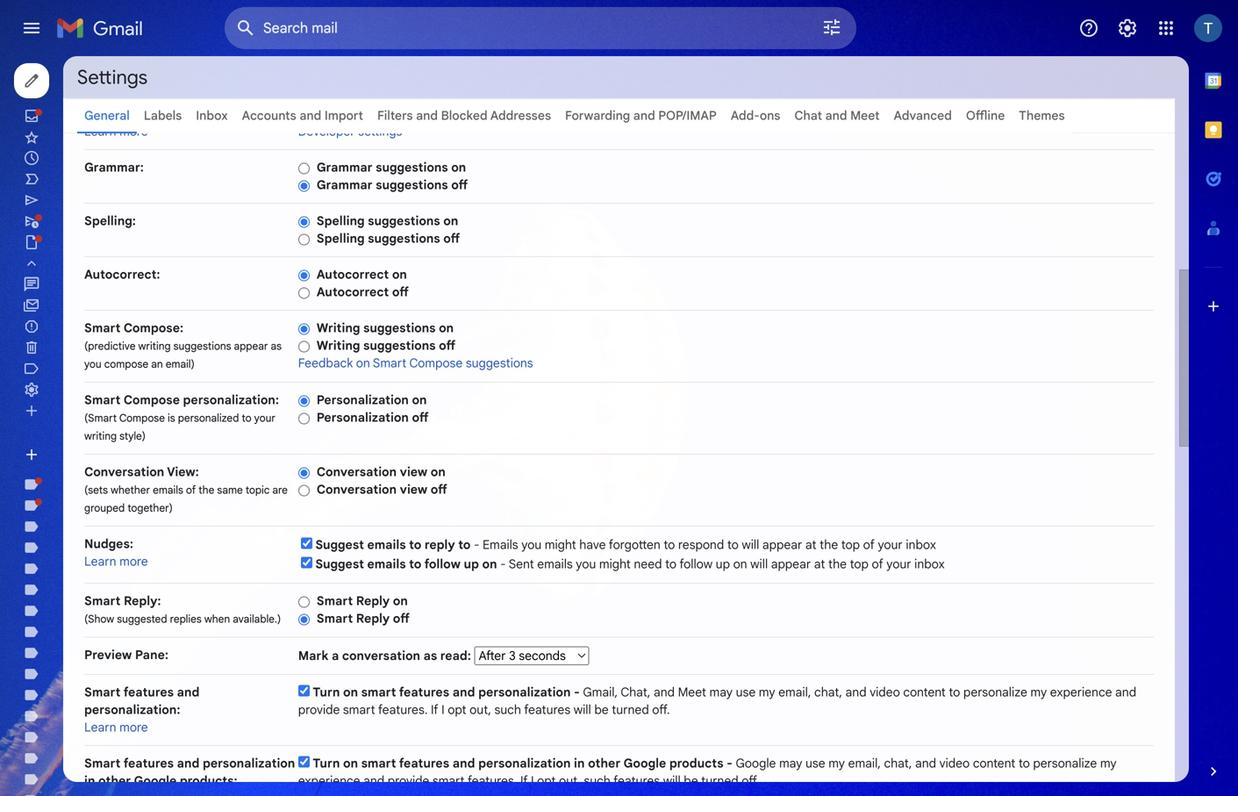 Task type: locate. For each thing, give the bounding box(es) containing it.
gmail image
[[56, 11, 152, 46]]

reply:
[[124, 593, 161, 609]]

features inside smart features and personalization in other google products:
[[123, 756, 174, 771]]

to inside smart compose personalization: (smart compose is personalized to your writing style)
[[242, 412, 252, 425]]

content inside google may use my email, chat, and video content to personalize my experience and provide smart features. if i opt out, such features will be turned off.
[[973, 756, 1016, 771]]

learn
[[84, 124, 116, 139], [84, 554, 116, 569], [84, 720, 116, 735]]

nudges: learn more
[[84, 536, 148, 569]]

0 horizontal spatial you
[[84, 358, 102, 371]]

- left gmail,
[[574, 685, 580, 700]]

0 horizontal spatial out,
[[470, 702, 491, 717]]

1 vertical spatial view
[[400, 482, 428, 497]]

as inside the smart compose: (predictive writing suggestions appear as you compose an email)
[[271, 340, 282, 353]]

1 horizontal spatial up
[[716, 556, 730, 572]]

3 learn from the top
[[84, 720, 116, 735]]

1 autocorrect from the top
[[317, 267, 389, 282]]

smart for smart reply off
[[317, 611, 353, 626]]

autocorrect down autocorrect on
[[317, 284, 389, 300]]

- left display
[[450, 106, 456, 122]]

out, inside gmail, chat, and meet may use my email, chat, and video content to personalize my experience and provide smart features. if i opt out, such features will be turned off.
[[470, 702, 491, 717]]

mark a conversation as read:
[[298, 648, 474, 664]]

view for off
[[400, 482, 428, 497]]

more
[[119, 124, 148, 139], [119, 554, 148, 569], [119, 720, 148, 735]]

features. inside google may use my email, chat, and video content to personalize my experience and provide smart features. if i opt out, such features will be turned off.
[[468, 773, 517, 789]]

navigation
[[0, 56, 211, 796]]

0 vertical spatial appear
[[234, 340, 268, 353]]

more up smart features and personalization in other google products:
[[119, 720, 148, 735]]

Conversation view on radio
[[298, 466, 310, 479]]

off up feedback on smart compose suggestions
[[439, 338, 456, 353]]

view:
[[167, 464, 199, 480]]

emails down view:
[[153, 484, 183, 497]]

0 vertical spatial your
[[254, 412, 276, 425]]

1 horizontal spatial you
[[522, 537, 542, 552]]

opt down turn on smart features and personalization - on the left
[[448, 702, 466, 717]]

Grammar suggestions on radio
[[298, 162, 310, 175]]

0 vertical spatial in
[[574, 756, 585, 771]]

spelling suggestions off
[[317, 231, 460, 246]]

autocorrect up autocorrect off
[[317, 267, 389, 282]]

personalization: down preview pane: at the left of the page
[[84, 702, 180, 717]]

smart inside smart reply: (show suggested replies when available.)
[[84, 593, 121, 609]]

grammar for grammar suggestions off
[[317, 177, 373, 193]]

0 horizontal spatial chat,
[[814, 685, 843, 700]]

you up sent
[[522, 537, 542, 552]]

features. inside gmail, chat, and meet may use my email, chat, and video content to personalize my experience and provide smart features. if i opt out, such features will be turned off.
[[378, 702, 428, 717]]

be inside google may use my email, chat, and video content to personalize my experience and provide smart features. if i opt out, such features will be turned off.
[[684, 773, 698, 789]]

1 reply from the top
[[356, 593, 390, 609]]

0 horizontal spatial meet
[[678, 685, 706, 700]]

out, down turn on smart features and personalization in other google products -
[[559, 773, 581, 789]]

1 vertical spatial features.
[[468, 773, 517, 789]]

meet inside gmail, chat, and meet may use my email, chat, and video content to personalize my experience and provide smart features. if i opt out, such features will be turned off.
[[678, 685, 706, 700]]

advanced link
[[894, 108, 952, 123]]

such up turn on smart features and personalization in other google products -
[[495, 702, 521, 717]]

turned down chat,
[[612, 702, 649, 717]]

personalize inside google may use my email, chat, and video content to personalize my experience and provide smart features. if i opt out, such features will be turned off.
[[1033, 756, 1097, 771]]

emails right sent
[[537, 556, 573, 572]]

learn more
[[84, 124, 148, 139]]

i down turn on smart features and personalization in other google products -
[[531, 773, 534, 789]]

2 vertical spatial more
[[119, 720, 148, 735]]

filters
[[377, 108, 413, 123]]

use inside google may use my email, chat, and video content to personalize my experience and provide smart features. if i opt out, such features will be turned off.
[[806, 756, 826, 771]]

topic
[[246, 484, 270, 497]]

smart for smart compose personalization: (smart compose is personalized to your writing style)
[[84, 392, 121, 408]]

top
[[841, 537, 860, 552], [850, 556, 869, 572]]

suggestions inside the smart compose: (predictive writing suggestions appear as you compose an email)
[[173, 340, 231, 353]]

other down gmail,
[[588, 756, 621, 771]]

emails up smart reply on
[[367, 556, 406, 572]]

1 writing from the top
[[317, 320, 360, 336]]

1 horizontal spatial content
[[903, 685, 946, 700]]

1 personalization from the top
[[317, 392, 409, 408]]

inbox
[[906, 537, 936, 552], [915, 556, 945, 572]]

preview pane:
[[84, 647, 168, 663]]

smart right smart reply off option
[[317, 611, 353, 626]]

0 vertical spatial writing
[[317, 320, 360, 336]]

1 vertical spatial grammar
[[317, 177, 373, 193]]

1 vertical spatial such
[[584, 773, 611, 789]]

learn inside smart features and personalization: learn more
[[84, 720, 116, 735]]

0 vertical spatial personalization
[[317, 392, 409, 408]]

Smart Reply off radio
[[298, 613, 310, 626]]

i down turn on smart features and personalization - on the left
[[442, 702, 445, 717]]

0 vertical spatial may
[[710, 685, 733, 700]]

0 vertical spatial turned
[[612, 702, 649, 717]]

gmail,
[[583, 685, 618, 700]]

content inside the - display dynamic email content when available. developer settings
[[586, 106, 628, 122]]

might down suggest emails to reply to - emails you might have forgotten to respond to will appear at the top of your inbox
[[599, 556, 631, 572]]

2 learn from the top
[[84, 554, 116, 569]]

be down products
[[684, 773, 698, 789]]

to inside gmail, chat, and meet may use my email, chat, and video content to personalize my experience and provide smart features. if i opt out, such features will be turned off.
[[949, 685, 960, 700]]

1 grammar from the top
[[317, 160, 373, 175]]

0 vertical spatial experience
[[1050, 685, 1112, 700]]

1 vertical spatial i
[[531, 773, 534, 789]]

smart down smart features and personalization: learn more
[[84, 756, 121, 771]]

1 horizontal spatial may
[[779, 756, 803, 771]]

at
[[806, 537, 817, 552], [814, 556, 825, 572]]

view
[[400, 464, 428, 480], [400, 482, 428, 497]]

smart features and personalization: learn more
[[84, 685, 200, 735]]

feedback on smart compose suggestions
[[298, 355, 533, 371]]

experience inside gmail, chat, and meet may use my email, chat, and video content to personalize my experience and provide smart features. if i opt out, such features will be turned off.
[[1050, 685, 1112, 700]]

2 view from the top
[[400, 482, 428, 497]]

when inside smart reply: (show suggested replies when available.)
[[204, 613, 230, 626]]

provide
[[298, 702, 340, 717], [388, 773, 429, 789]]

1 horizontal spatial personalization:
[[183, 392, 279, 408]]

0 vertical spatial provide
[[298, 702, 340, 717]]

personalization: up personalized
[[183, 392, 279, 408]]

meet right chat
[[851, 108, 880, 123]]

i
[[442, 702, 445, 717], [531, 773, 534, 789]]

0 horizontal spatial personalize
[[964, 685, 1028, 700]]

will inside google may use my email, chat, and video content to personalize my experience and provide smart features. if i opt out, such features will be turned off.
[[663, 773, 681, 789]]

1 vertical spatial learn
[[84, 554, 116, 569]]

conversation for conversation view: (sets whether emails of the same topic are grouped together)
[[84, 464, 164, 480]]

0 vertical spatial video
[[870, 685, 900, 700]]

0 horizontal spatial may
[[710, 685, 733, 700]]

turned down products
[[701, 773, 739, 789]]

1 vertical spatial spelling
[[317, 231, 365, 246]]

suggest
[[315, 537, 364, 552], [315, 556, 364, 572]]

0 vertical spatial use
[[736, 685, 756, 700]]

you for compose
[[84, 358, 102, 371]]

appear inside the smart compose: (predictive writing suggestions appear as you compose an email)
[[234, 340, 268, 353]]

compose down the writing suggestions off
[[409, 355, 463, 371]]

smart features and personalization in other google products:
[[84, 756, 295, 789]]

as
[[271, 340, 282, 353], [424, 648, 437, 664]]

personalized
[[178, 412, 239, 425]]

1 vertical spatial opt
[[537, 773, 556, 789]]

smart up (smart
[[84, 392, 121, 408]]

chat,
[[814, 685, 843, 700], [884, 756, 912, 771]]

writing for writing suggestions on
[[317, 320, 360, 336]]

0 vertical spatial personalization:
[[183, 392, 279, 408]]

1 vertical spatial content
[[903, 685, 946, 700]]

as left writing suggestions off radio at the top of the page
[[271, 340, 282, 353]]

opt inside gmail, chat, and meet may use my email, chat, and video content to personalize my experience and provide smart features. if i opt out, such features will be turned off.
[[448, 702, 466, 717]]

conversation down "conversation view on"
[[317, 482, 397, 497]]

2 more from the top
[[119, 554, 148, 569]]

suggestions for grammar suggestions off
[[376, 177, 448, 193]]

0 vertical spatial writing
[[138, 340, 171, 353]]

to inside google may use my email, chat, and video content to personalize my experience and provide smart features. if i opt out, such features will be turned off.
[[1019, 756, 1030, 771]]

0 vertical spatial spelling
[[317, 213, 365, 229]]

suggestions
[[376, 160, 448, 175], [376, 177, 448, 193], [368, 213, 440, 229], [368, 231, 440, 246], [363, 320, 436, 336], [363, 338, 436, 353], [173, 340, 231, 353], [466, 355, 533, 371]]

in inside smart features and personalization in other google products:
[[84, 773, 95, 789]]

learn down nudges:
[[84, 554, 116, 569]]

more down nudges:
[[119, 554, 148, 569]]

if down turn on smart features and personalization - on the left
[[431, 702, 438, 717]]

0 horizontal spatial use
[[736, 685, 756, 700]]

0 horizontal spatial google
[[134, 773, 177, 789]]

1 horizontal spatial video
[[940, 756, 970, 771]]

might left the have
[[545, 537, 576, 552]]

if down turn on smart features and personalization in other google products -
[[520, 773, 528, 789]]

up left sent
[[464, 556, 479, 572]]

learn more link for smart
[[84, 720, 148, 735]]

spelling right "spelling suggestions on" option
[[317, 213, 365, 229]]

smart reply on
[[317, 593, 408, 609]]

your inside smart compose personalization: (smart compose is personalized to your writing style)
[[254, 412, 276, 425]]

spelling right the spelling suggestions off radio
[[317, 231, 365, 246]]

0 vertical spatial the
[[199, 484, 214, 497]]

to
[[242, 412, 252, 425], [409, 537, 422, 552], [458, 537, 471, 552], [664, 537, 675, 552], [727, 537, 739, 552], [409, 556, 422, 572], [665, 556, 677, 572], [949, 685, 960, 700], [1019, 756, 1030, 771]]

learn more link for nudges:
[[84, 554, 148, 569]]

2 reply from the top
[[356, 611, 390, 626]]

spelling
[[317, 213, 365, 229], [317, 231, 365, 246]]

conversation for conversation view on
[[317, 464, 397, 480]]

i inside google may use my email, chat, and video content to personalize my experience and provide smart features. if i opt out, such features will be turned off.
[[531, 773, 534, 789]]

on
[[451, 160, 466, 175], [443, 213, 458, 229], [392, 267, 407, 282], [439, 320, 454, 336], [356, 355, 370, 371], [412, 392, 427, 408], [431, 464, 446, 480], [482, 556, 497, 572], [733, 556, 747, 572], [393, 593, 408, 609], [343, 685, 358, 700], [343, 756, 358, 771]]

read:
[[440, 648, 471, 664]]

will inside gmail, chat, and meet may use my email, chat, and video content to personalize my experience and provide smart features. if i opt out, such features will be turned off.
[[574, 702, 591, 717]]

other inside smart features and personalization in other google products:
[[98, 773, 131, 789]]

writing up an
[[138, 340, 171, 353]]

meet right chat,
[[678, 685, 706, 700]]

follow down reply
[[424, 556, 461, 572]]

personalize
[[964, 685, 1028, 700], [1033, 756, 1097, 771]]

if inside gmail, chat, and meet may use my email, chat, and video content to personalize my experience and provide smart features. if i opt out, such features will be turned off.
[[431, 702, 438, 717]]

writing right the writing suggestions on radio
[[317, 320, 360, 336]]

1 horizontal spatial i
[[531, 773, 534, 789]]

grammar suggestions off
[[317, 177, 468, 193]]

settings image
[[1117, 18, 1138, 39]]

Search mail text field
[[263, 19, 772, 37]]

smart up (show
[[84, 593, 121, 609]]

dynamic
[[503, 106, 550, 122]]

3 more from the top
[[119, 720, 148, 735]]

1 suggest from the top
[[315, 537, 364, 552]]

1 vertical spatial out,
[[559, 773, 581, 789]]

personalization for turn on smart features and personalization in other google products -
[[478, 756, 571, 771]]

more inside smart features and personalization: learn more
[[119, 720, 148, 735]]

emails left reply
[[367, 537, 406, 552]]

have
[[579, 537, 606, 552]]

1 vertical spatial when
[[204, 613, 230, 626]]

when
[[631, 106, 661, 122], [204, 613, 230, 626]]

2 vertical spatial content
[[973, 756, 1016, 771]]

2 vertical spatial learn more link
[[84, 720, 148, 735]]

2 writing from the top
[[317, 338, 360, 353]]

1 horizontal spatial use
[[806, 756, 826, 771]]

such down turn on smart features and personalization in other google products -
[[584, 773, 611, 789]]

personalization:
[[183, 392, 279, 408], [84, 702, 180, 717]]

1 horizontal spatial out,
[[559, 773, 581, 789]]

1 vertical spatial in
[[84, 773, 95, 789]]

smart inside smart features and personalization: learn more
[[84, 685, 121, 700]]

off up mark a conversation as read: at left bottom
[[393, 611, 410, 626]]

1 horizontal spatial chat,
[[884, 756, 912, 771]]

1 vertical spatial writing
[[317, 338, 360, 353]]

view down "conversation view on"
[[400, 482, 428, 497]]

you for might
[[522, 537, 542, 552]]

conversation up whether
[[84, 464, 164, 480]]

2 personalization from the top
[[317, 410, 409, 425]]

1 vertical spatial provide
[[388, 773, 429, 789]]

reply up "smart reply off"
[[356, 593, 390, 609]]

2 spelling from the top
[[317, 231, 365, 246]]

smart inside gmail, chat, and meet may use my email, chat, and video content to personalize my experience and provide smart features. if i opt out, such features will be turned off.
[[343, 702, 375, 717]]

2 grammar from the top
[[317, 177, 373, 193]]

2 turn from the top
[[313, 756, 340, 771]]

0 vertical spatial at
[[806, 537, 817, 552]]

1 horizontal spatial opt
[[537, 773, 556, 789]]

reply for on
[[356, 593, 390, 609]]

will
[[742, 537, 759, 552], [751, 556, 768, 572], [574, 702, 591, 717], [663, 773, 681, 789]]

inbox link
[[196, 108, 228, 123]]

(show
[[84, 613, 114, 626]]

experience inside google may use my email, chat, and video content to personalize my experience and provide smart features. if i opt out, such features will be turned off.
[[298, 773, 360, 789]]

such
[[495, 702, 521, 717], [584, 773, 611, 789]]

1 horizontal spatial off.
[[742, 773, 760, 789]]

Autocorrect on radio
[[298, 269, 310, 282]]

view for on
[[400, 464, 428, 480]]

learn down the general
[[84, 124, 116, 139]]

1 vertical spatial as
[[424, 648, 437, 664]]

2 follow from the left
[[680, 556, 713, 572]]

learn more link down the general
[[84, 124, 148, 139]]

video inside google may use my email, chat, and video content to personalize my experience and provide smart features. if i opt out, such features will be turned off.
[[940, 756, 970, 771]]

off. up products
[[652, 702, 670, 717]]

1 spelling from the top
[[317, 213, 365, 229]]

1 horizontal spatial such
[[584, 773, 611, 789]]

None checkbox
[[298, 685, 310, 696]]

1 vertical spatial of
[[863, 537, 875, 552]]

opt inside google may use my email, chat, and video content to personalize my experience and provide smart features. if i opt out, such features will be turned off.
[[537, 773, 556, 789]]

1 vertical spatial autocorrect
[[317, 284, 389, 300]]

up down 'respond' on the right
[[716, 556, 730, 572]]

2 vertical spatial your
[[887, 556, 911, 572]]

features.
[[378, 702, 428, 717], [468, 773, 517, 789]]

suggest emails to reply to - emails you might have forgotten to respond to will appear at the top of your inbox
[[315, 537, 936, 552]]

(predictive
[[84, 340, 136, 353]]

spelling:
[[84, 213, 136, 229]]

you
[[84, 358, 102, 371], [522, 537, 542, 552], [576, 556, 596, 572]]

features. down turn on smart features and personalization in other google products -
[[468, 773, 517, 789]]

blocked
[[441, 108, 488, 123]]

emails
[[153, 484, 183, 497], [367, 537, 406, 552], [367, 556, 406, 572], [537, 556, 573, 572]]

smart inside smart compose personalization: (smart compose is personalized to your writing style)
[[84, 392, 121, 408]]

learn down preview at bottom
[[84, 720, 116, 735]]

learn more link down nudges:
[[84, 554, 148, 569]]

nudges:
[[84, 536, 133, 552]]

such inside google may use my email, chat, and video content to personalize my experience and provide smart features. if i opt out, such features will be turned off.
[[584, 773, 611, 789]]

as left read:
[[424, 648, 437, 664]]

off down filters and blocked addresses link
[[451, 177, 468, 193]]

- inside the - display dynamic email content when available. developer settings
[[450, 106, 456, 122]]

in
[[574, 756, 585, 771], [84, 773, 95, 789]]

tab list
[[1189, 56, 1238, 733]]

2 vertical spatial the
[[828, 556, 847, 572]]

2 learn more link from the top
[[84, 554, 148, 569]]

smart down preview at bottom
[[84, 685, 121, 700]]

smart for smart features and personalization in other google products:
[[84, 756, 121, 771]]

i inside gmail, chat, and meet may use my email, chat, and video content to personalize my experience and provide smart features. if i opt out, such features will be turned off.
[[442, 702, 445, 717]]

writing inside the smart compose: (predictive writing suggestions appear as you compose an email)
[[138, 340, 171, 353]]

turn
[[313, 685, 340, 700], [313, 756, 340, 771]]

emails inside conversation view: (sets whether emails of the same topic are grouped together)
[[153, 484, 183, 497]]

0 vertical spatial suggest
[[315, 537, 364, 552]]

reply
[[356, 593, 390, 609], [356, 611, 390, 626]]

2 autocorrect from the top
[[317, 284, 389, 300]]

off down spelling suggestions on
[[443, 231, 460, 246]]

smart inside the smart compose: (predictive writing suggestions appear as you compose an email)
[[84, 320, 121, 336]]

google right products
[[736, 756, 776, 771]]

autocorrect
[[317, 267, 389, 282], [317, 284, 389, 300]]

1 horizontal spatial email,
[[848, 756, 881, 771]]

more inside nudges: learn more
[[119, 554, 148, 569]]

compose up style)
[[119, 412, 165, 425]]

your
[[254, 412, 276, 425], [878, 537, 903, 552], [887, 556, 911, 572]]

when left available.
[[631, 106, 661, 122]]

features inside google may use my email, chat, and video content to personalize my experience and provide smart features. if i opt out, such features will be turned off.
[[614, 773, 660, 789]]

smart for smart reply on
[[317, 593, 353, 609]]

1 follow from the left
[[424, 556, 461, 572]]

opt down turn on smart features and personalization in other google products -
[[537, 773, 556, 789]]

1 horizontal spatial experience
[[1050, 685, 1112, 700]]

turned
[[612, 702, 649, 717], [701, 773, 739, 789]]

writing down (smart
[[84, 430, 117, 443]]

0 vertical spatial if
[[431, 702, 438, 717]]

might
[[545, 537, 576, 552], [599, 556, 631, 572]]

smart up (predictive
[[84, 320, 121, 336]]

2 suggest from the top
[[315, 556, 364, 572]]

2 vertical spatial appear
[[771, 556, 811, 572]]

and inside smart features and personalization in other google products:
[[177, 756, 200, 771]]

personalization down the personalization on
[[317, 410, 409, 425]]

inbox
[[196, 108, 228, 123]]

smart
[[361, 685, 396, 700], [343, 702, 375, 717], [361, 756, 396, 771], [433, 773, 465, 789]]

grammar right the grammar suggestions off option
[[317, 177, 373, 193]]

0 vertical spatial as
[[271, 340, 282, 353]]

1 vertical spatial other
[[98, 773, 131, 789]]

you inside the smart compose: (predictive writing suggestions appear as you compose an email)
[[84, 358, 102, 371]]

features
[[123, 685, 174, 700], [399, 685, 449, 700], [524, 702, 571, 717], [123, 756, 174, 771], [399, 756, 449, 771], [614, 773, 660, 789]]

suggestions for spelling suggestions off
[[368, 231, 440, 246]]

when right replies
[[204, 613, 230, 626]]

support image
[[1079, 18, 1100, 39]]

conversation
[[84, 464, 164, 480], [317, 464, 397, 480], [317, 482, 397, 497]]

0 vertical spatial personalize
[[964, 685, 1028, 700]]

more down 'general' link
[[119, 124, 148, 139]]

1 vertical spatial use
[[806, 756, 826, 771]]

follow down 'respond' on the right
[[680, 556, 713, 572]]

0 horizontal spatial turned
[[612, 702, 649, 717]]

you down the have
[[576, 556, 596, 572]]

smart inside smart features and personalization in other google products:
[[84, 756, 121, 771]]

1 horizontal spatial turned
[[701, 773, 739, 789]]

None checkbox
[[301, 538, 312, 549], [301, 557, 312, 568], [298, 756, 310, 768], [301, 538, 312, 549], [301, 557, 312, 568], [298, 756, 310, 768]]

suggestions for writing suggestions off
[[363, 338, 436, 353]]

video inside gmail, chat, and meet may use my email, chat, and video content to personalize my experience and provide smart features. if i opt out, such features will be turned off.
[[870, 685, 900, 700]]

view up conversation view off
[[400, 464, 428, 480]]

1 vertical spatial might
[[599, 556, 631, 572]]

when inside the - display dynamic email content when available. developer settings
[[631, 106, 661, 122]]

0 horizontal spatial in
[[84, 773, 95, 789]]

email
[[553, 106, 583, 122]]

smart right smart reply on radio
[[317, 593, 353, 609]]

google left products
[[624, 756, 666, 771]]

off up reply
[[431, 482, 447, 497]]

smart down the writing suggestions off
[[373, 355, 407, 371]]

0 vertical spatial reply
[[356, 593, 390, 609]]

1 turn from the top
[[313, 685, 340, 700]]

Personalization on radio
[[298, 394, 310, 408]]

compose up is
[[123, 392, 180, 408]]

turn for turn on smart features and personalization in other google products -
[[313, 756, 340, 771]]

my
[[759, 685, 775, 700], [1031, 685, 1047, 700], [829, 756, 845, 771], [1100, 756, 1117, 771]]

0 vertical spatial be
[[594, 702, 609, 717]]

None search field
[[225, 7, 857, 49]]

1 vertical spatial off.
[[742, 773, 760, 789]]

features inside gmail, chat, and meet may use my email, chat, and video content to personalize my experience and provide smart features. if i opt out, such features will be turned off.
[[524, 702, 571, 717]]

0 vertical spatial such
[[495, 702, 521, 717]]

available.)
[[233, 613, 281, 626]]

0 horizontal spatial provide
[[298, 702, 340, 717]]

learn more link down preview at bottom
[[84, 720, 148, 735]]

writing
[[317, 320, 360, 336], [317, 338, 360, 353]]

personalization up personalization off
[[317, 392, 409, 408]]

0 horizontal spatial features.
[[378, 702, 428, 717]]

1 vertical spatial at
[[814, 556, 825, 572]]

reply down smart reply on
[[356, 611, 390, 626]]

Personalization off radio
[[298, 412, 310, 425]]

pop/imap
[[658, 108, 717, 123]]

conversation up conversation view off
[[317, 464, 397, 480]]

out, down turn on smart features and personalization - on the left
[[470, 702, 491, 717]]

suggestions for spelling suggestions on
[[368, 213, 440, 229]]

be down gmail,
[[594, 702, 609, 717]]

0 horizontal spatial writing
[[84, 430, 117, 443]]

turn on smart features and personalization in other google products -
[[313, 756, 736, 771]]

1 vertical spatial more
[[119, 554, 148, 569]]

writing up feedback at the left top of the page
[[317, 338, 360, 353]]

1 view from the top
[[400, 464, 428, 480]]

chat, inside google may use my email, chat, and video content to personalize my experience and provide smart features. if i opt out, such features will be turned off.
[[884, 756, 912, 771]]

grammar for grammar suggestions on
[[317, 160, 373, 175]]

0 horizontal spatial content
[[586, 106, 628, 122]]

accounts
[[242, 108, 296, 123]]

1 horizontal spatial features.
[[468, 773, 517, 789]]

conversation inside conversation view: (sets whether emails of the same topic are grouped together)
[[84, 464, 164, 480]]

features. down turn on smart features and personalization - on the left
[[378, 702, 428, 717]]

you down (predictive
[[84, 358, 102, 371]]

1 horizontal spatial personalize
[[1033, 756, 1097, 771]]

grammar down developer settings "link" at the top left
[[317, 160, 373, 175]]

0 vertical spatial features.
[[378, 702, 428, 717]]

0 horizontal spatial email,
[[779, 685, 811, 700]]

1 vertical spatial suggest
[[315, 556, 364, 572]]

other down smart features and personalization: learn more
[[98, 773, 131, 789]]

such inside gmail, chat, and meet may use my email, chat, and video content to personalize my experience and provide smart features. if i opt out, such features will be turned off.
[[495, 702, 521, 717]]

1 learn from the top
[[84, 124, 116, 139]]

google left products:
[[134, 773, 177, 789]]

1 vertical spatial turned
[[701, 773, 739, 789]]

3 learn more link from the top
[[84, 720, 148, 735]]

off. down gmail, chat, and meet may use my email, chat, and video content to personalize my experience and provide smart features. if i opt out, such features will be turned off.
[[742, 773, 760, 789]]

0 horizontal spatial if
[[431, 702, 438, 717]]



Task type: describe. For each thing, give the bounding box(es) containing it.
pane:
[[135, 647, 168, 663]]

google inside google may use my email, chat, and video content to personalize my experience and provide smart features. if i opt out, such features will be turned off.
[[736, 756, 776, 771]]

products:
[[180, 773, 238, 789]]

addresses
[[490, 108, 551, 123]]

off. inside gmail, chat, and meet may use my email, chat, and video content to personalize my experience and provide smart features. if i opt out, such features will be turned off.
[[652, 702, 670, 717]]

preview
[[84, 647, 132, 663]]

a
[[332, 648, 339, 664]]

turned inside gmail, chat, and meet may use my email, chat, and video content to personalize my experience and provide smart features. if i opt out, such features will be turned off.
[[612, 702, 649, 717]]

conversation view off
[[317, 482, 447, 497]]

if inside google may use my email, chat, and video content to personalize my experience and provide smart features. if i opt out, such features will be turned off.
[[520, 773, 528, 789]]

add-ons link
[[731, 108, 781, 123]]

personalization: inside smart features and personalization: learn more
[[84, 702, 180, 717]]

personalization for personalization on
[[317, 392, 409, 408]]

spelling for spelling suggestions on
[[317, 213, 365, 229]]

gmail, chat, and meet may use my email, chat, and video content to personalize my experience and provide smart features. if i opt out, such features will be turned off.
[[298, 685, 1137, 717]]

forgotten
[[609, 537, 661, 552]]

1 horizontal spatial google
[[624, 756, 666, 771]]

writing for writing suggestions off
[[317, 338, 360, 353]]

conversation
[[342, 648, 420, 664]]

- right products
[[727, 756, 733, 771]]

same
[[217, 484, 243, 497]]

settings
[[77, 65, 148, 90]]

respond
[[678, 537, 724, 552]]

style)
[[119, 430, 146, 443]]

1 vertical spatial appear
[[763, 537, 802, 552]]

reply for off
[[356, 611, 390, 626]]

1 vertical spatial compose
[[123, 392, 180, 408]]

labels
[[144, 108, 182, 123]]

2 vertical spatial of
[[872, 556, 884, 572]]

off for spelling suggestions on
[[443, 231, 460, 246]]

autocorrect on
[[317, 267, 407, 282]]

themes
[[1019, 108, 1065, 123]]

turn for turn on smart features and personalization -
[[313, 685, 340, 700]]

personalization for personalization off
[[317, 410, 409, 425]]

1 vertical spatial inbox
[[915, 556, 945, 572]]

turned inside google may use my email, chat, and video content to personalize my experience and provide smart features. if i opt out, such features will be turned off.
[[701, 773, 739, 789]]

Conversation view off radio
[[298, 484, 310, 497]]

suggest for suggest emails to follow up on - sent emails you might need to follow up on will appear at the top of your inbox
[[315, 556, 364, 572]]

smart compose: (predictive writing suggestions appear as you compose an email)
[[84, 320, 282, 371]]

personalization inside smart features and personalization in other google products:
[[203, 756, 295, 771]]

Spelling suggestions off radio
[[298, 233, 310, 246]]

forwarding
[[565, 108, 630, 123]]

smart for smart features and personalization: learn more
[[84, 685, 121, 700]]

out, inside google may use my email, chat, and video content to personalize my experience and provide smart features. if i opt out, such features will be turned off.
[[559, 773, 581, 789]]

0 vertical spatial other
[[588, 756, 621, 771]]

personalize inside gmail, chat, and meet may use my email, chat, and video content to personalize my experience and provide smart features. if i opt out, such features will be turned off.
[[964, 685, 1028, 700]]

chat and meet link
[[795, 108, 880, 123]]

forwarding and pop/imap link
[[565, 108, 717, 123]]

of inside conversation view: (sets whether emails of the same topic are grouped together)
[[186, 484, 196, 497]]

compose
[[104, 358, 148, 371]]

suggested
[[117, 613, 167, 626]]

Smart Reply on radio
[[298, 595, 310, 608]]

when for available.
[[631, 106, 661, 122]]

google may use my email, chat, and video content to personalize my experience and provide smart features. if i opt out, such features will be turned off.
[[298, 756, 1117, 789]]

off for grammar suggestions on
[[451, 177, 468, 193]]

1 learn more link from the top
[[84, 124, 148, 139]]

suggest emails to follow up on - sent emails you might need to follow up on will appear at the top of your inbox
[[315, 556, 945, 572]]

conversation for conversation view off
[[317, 482, 397, 497]]

need
[[634, 556, 662, 572]]

email)
[[166, 358, 195, 371]]

0 vertical spatial compose
[[409, 355, 463, 371]]

0 vertical spatial inbox
[[906, 537, 936, 552]]

1 vertical spatial the
[[820, 537, 838, 552]]

general link
[[84, 108, 130, 123]]

(sets
[[84, 484, 108, 497]]

add-
[[731, 108, 760, 123]]

labels link
[[144, 108, 182, 123]]

advanced
[[894, 108, 952, 123]]

conversation view on
[[317, 464, 446, 480]]

email, inside gmail, chat, and meet may use my email, chat, and video content to personalize my experience and provide smart features. if i opt out, such features will be turned off.
[[779, 685, 811, 700]]

personalization on
[[317, 392, 427, 408]]

spelling suggestions on
[[317, 213, 458, 229]]

learn inside nudges: learn more
[[84, 554, 116, 569]]

the inside conversation view: (sets whether emails of the same topic are grouped together)
[[199, 484, 214, 497]]

spelling for spelling suggestions off
[[317, 231, 365, 246]]

advanced search options image
[[814, 10, 850, 45]]

grammar:
[[84, 160, 144, 175]]

0 vertical spatial top
[[841, 537, 860, 552]]

personalization for turn on smart features and personalization -
[[478, 685, 571, 700]]

1 more from the top
[[119, 124, 148, 139]]

smart for smart compose: (predictive writing suggestions appear as you compose an email)
[[84, 320, 121, 336]]

and inside smart features and personalization: learn more
[[177, 685, 200, 700]]

are
[[272, 484, 288, 497]]

ons
[[760, 108, 781, 123]]

add-ons
[[731, 108, 781, 123]]

main menu image
[[21, 18, 42, 39]]

1 horizontal spatial might
[[599, 556, 631, 572]]

email, inside google may use my email, chat, and video content to personalize my experience and provide smart features. if i opt out, such features will be turned off.
[[848, 756, 881, 771]]

compose:
[[123, 320, 183, 336]]

chat and meet
[[795, 108, 880, 123]]

1 horizontal spatial as
[[424, 648, 437, 664]]

forwarding and pop/imap
[[565, 108, 717, 123]]

may inside google may use my email, chat, and video content to personalize my experience and provide smart features. if i opt out, such features will be turned off.
[[779, 756, 803, 771]]

0 vertical spatial might
[[545, 537, 576, 552]]

may inside gmail, chat, and meet may use my email, chat, and video content to personalize my experience and provide smart features. if i opt out, such features will be turned off.
[[710, 685, 733, 700]]

provide inside google may use my email, chat, and video content to personalize my experience and provide smart features. if i opt out, such features will be turned off.
[[388, 773, 429, 789]]

(smart
[[84, 412, 117, 425]]

when for available.)
[[204, 613, 230, 626]]

settings
[[358, 124, 402, 139]]

be inside gmail, chat, and meet may use my email, chat, and video content to personalize my experience and provide smart features. if i opt out, such features will be turned off.
[[594, 702, 609, 717]]

suggestions for grammar suggestions on
[[376, 160, 448, 175]]

grouped
[[84, 502, 125, 515]]

accounts and import link
[[242, 108, 363, 123]]

smart reply off
[[317, 611, 410, 626]]

available.
[[665, 106, 717, 122]]

whether
[[111, 484, 150, 497]]

smart for smart reply: (show suggested replies when available.)
[[84, 593, 121, 609]]

reply
[[425, 537, 455, 552]]

search mail image
[[230, 12, 262, 44]]

Autocorrect off radio
[[298, 286, 310, 300]]

off. inside google may use my email, chat, and video content to personalize my experience and provide smart features. if i opt out, such features will be turned off.
[[742, 773, 760, 789]]

2 up from the left
[[716, 556, 730, 572]]

emails
[[483, 537, 518, 552]]

1 vertical spatial top
[[850, 556, 869, 572]]

smart inside google may use my email, chat, and video content to personalize my experience and provide smart features. if i opt out, such features will be turned off.
[[433, 773, 465, 789]]

provide inside gmail, chat, and meet may use my email, chat, and video content to personalize my experience and provide smart features. if i opt out, such features will be turned off.
[[298, 702, 340, 717]]

personalization: inside smart compose personalization: (smart compose is personalized to your writing style)
[[183, 392, 279, 408]]

1 horizontal spatial meet
[[851, 108, 880, 123]]

themes link
[[1019, 108, 1065, 123]]

autocorrect:
[[84, 267, 160, 282]]

mark
[[298, 648, 329, 664]]

developer
[[298, 124, 355, 139]]

content inside gmail, chat, and meet may use my email, chat, and video content to personalize my experience and provide smart features. if i opt out, such features will be turned off.
[[903, 685, 946, 700]]

chat
[[795, 108, 822, 123]]

suggest for suggest emails to reply to - emails you might have forgotten to respond to will appear at the top of your inbox
[[315, 537, 364, 552]]

accounts and import
[[242, 108, 363, 123]]

google inside smart features and personalization in other google products:
[[134, 773, 177, 789]]

off down the personalization on
[[412, 410, 429, 425]]

filters and blocked addresses
[[377, 108, 551, 123]]

- left emails
[[474, 537, 480, 552]]

use inside gmail, chat, and meet may use my email, chat, and video content to personalize my experience and provide smart features. if i opt out, such features will be turned off.
[[736, 685, 756, 700]]

sent
[[509, 556, 534, 572]]

Spelling suggestions on radio
[[298, 215, 310, 228]]

2 vertical spatial compose
[[119, 412, 165, 425]]

an
[[151, 358, 163, 371]]

off for smart reply on
[[393, 611, 410, 626]]

together)
[[128, 502, 173, 515]]

is
[[168, 412, 175, 425]]

offline
[[966, 108, 1005, 123]]

import
[[325, 108, 363, 123]]

chat,
[[621, 685, 651, 700]]

2 vertical spatial you
[[576, 556, 596, 572]]

Writing suggestions off radio
[[298, 340, 310, 353]]

feedback on smart compose suggestions link
[[298, 355, 533, 371]]

writing inside smart compose personalization: (smart compose is personalized to your writing style)
[[84, 430, 117, 443]]

autocorrect off
[[317, 284, 409, 300]]

off up writing suggestions on
[[392, 284, 409, 300]]

smart reply: (show suggested replies when available.)
[[84, 593, 281, 626]]

turn on smart features and personalization -
[[313, 685, 583, 700]]

Grammar suggestions off radio
[[298, 179, 310, 192]]

features inside smart features and personalization: learn more
[[123, 685, 174, 700]]

off for conversation view on
[[431, 482, 447, 497]]

- display dynamic email content when available. developer settings
[[298, 106, 717, 139]]

suggestions for writing suggestions on
[[363, 320, 436, 336]]

1 horizontal spatial in
[[574, 756, 585, 771]]

- left sent
[[500, 556, 506, 572]]

offline link
[[966, 108, 1005, 123]]

products
[[670, 756, 724, 771]]

off for writing suggestions on
[[439, 338, 456, 353]]

autocorrect for autocorrect off
[[317, 284, 389, 300]]

general
[[84, 108, 130, 123]]

autocorrect for autocorrect on
[[317, 267, 389, 282]]

developer settings link
[[298, 124, 402, 139]]

replies
[[170, 613, 202, 626]]

conversation view: (sets whether emails of the same topic are grouped together)
[[84, 464, 288, 515]]

writing suggestions off
[[317, 338, 456, 353]]

Writing suggestions on radio
[[298, 322, 310, 336]]

smart compose personalization: (smart compose is personalized to your writing style)
[[84, 392, 279, 443]]

1 up from the left
[[464, 556, 479, 572]]

chat, inside gmail, chat, and meet may use my email, chat, and video content to personalize my experience and provide smart features. if i opt out, such features will be turned off.
[[814, 685, 843, 700]]

1 vertical spatial your
[[878, 537, 903, 552]]



Task type: vqa. For each thing, say whether or not it's contained in the screenshot.
3rd tranquil from the bottom of the navigation containing Compose
no



